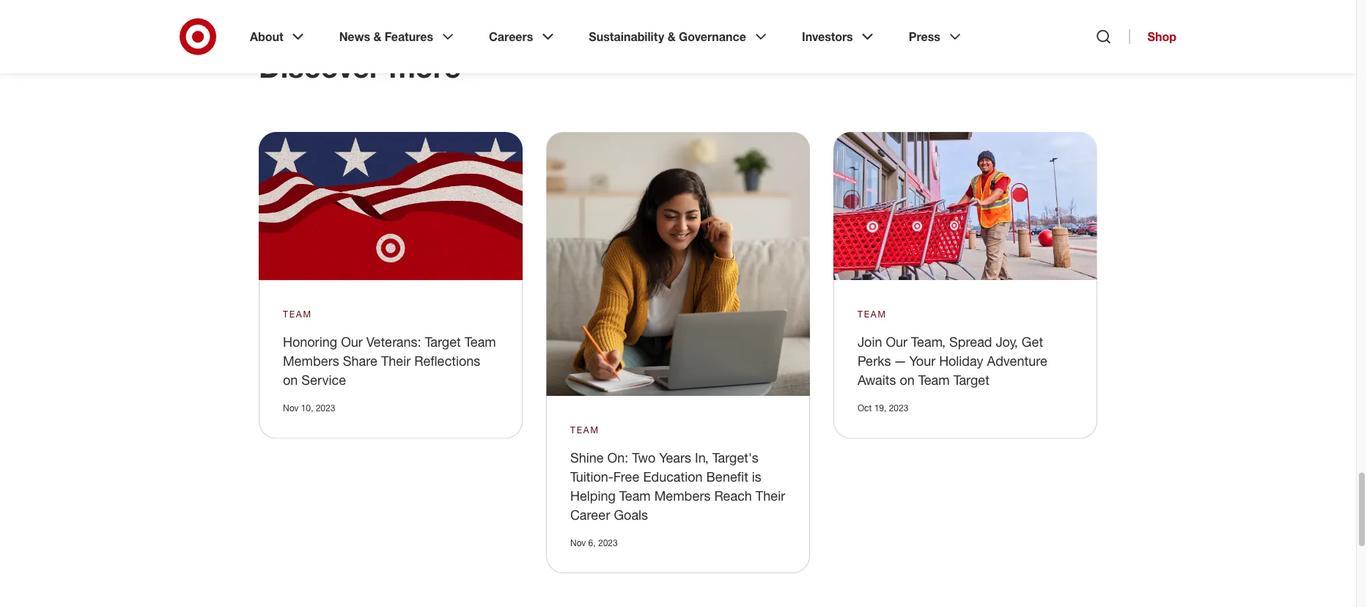 Task type: locate. For each thing, give the bounding box(es) containing it.
0 horizontal spatial their
[[381, 353, 411, 369]]

team down the your
[[919, 373, 950, 388]]

team link up honoring
[[283, 308, 312, 321]]

our up share
[[341, 334, 363, 350]]

their down veterans:
[[381, 353, 411, 369]]

1 & from the left
[[374, 29, 382, 44]]

1 horizontal spatial nov
[[570, 537, 586, 548]]

2 our from the left
[[886, 334, 908, 350]]

their inside honoring our veterans: target team members share their reflections on service
[[381, 353, 411, 369]]

our up —
[[886, 334, 908, 350]]

governance
[[679, 29, 746, 44]]

& left governance
[[668, 29, 676, 44]]

1 vertical spatial their
[[756, 488, 785, 504]]

0 horizontal spatial nov
[[283, 403, 299, 414]]

members
[[283, 353, 339, 369], [655, 488, 711, 504]]

oct 19, 2023
[[858, 403, 909, 414]]

team inside honoring our veterans: target team members share their reflections on service
[[465, 334, 496, 350]]

0 horizontal spatial members
[[283, 353, 339, 369]]

a person in a yellow sweater sits while working at a laptop. image
[[546, 132, 810, 396]]

team up the reflections
[[465, 334, 496, 350]]

6,
[[589, 537, 596, 548]]

a target team member in an orange and yellow safety vest smiles while pushing red target carts into a store. image
[[834, 132, 1098, 281]]

years
[[659, 450, 691, 466]]

—
[[895, 353, 906, 369]]

holiday
[[939, 353, 984, 369]]

join our team, spread joy, get perks — your holiday adventure awaits on team target link
[[858, 334, 1048, 388]]

target's
[[713, 450, 759, 466]]

1 vertical spatial target
[[954, 373, 990, 388]]

on down —
[[900, 373, 915, 388]]

target
[[425, 334, 461, 350], [954, 373, 990, 388]]

about link
[[240, 18, 317, 56]]

2023
[[316, 403, 335, 414], [889, 403, 909, 414], [598, 537, 618, 548]]

2 on from the left
[[900, 373, 915, 388]]

team link
[[283, 308, 312, 321], [858, 308, 887, 321], [570, 423, 600, 437]]

1 horizontal spatial their
[[756, 488, 785, 504]]

news
[[339, 29, 370, 44]]

our inside join our team, spread joy, get perks — your holiday adventure awaits on team target
[[886, 334, 908, 350]]

0 horizontal spatial target
[[425, 334, 461, 350]]

team
[[283, 309, 312, 320], [858, 309, 887, 320], [465, 334, 496, 350], [919, 373, 950, 388], [570, 425, 600, 436], [619, 488, 651, 504]]

our inside honoring our veterans: target team members share their reflections on service
[[341, 334, 363, 350]]

tuition-
[[570, 469, 614, 485]]

&
[[374, 29, 382, 44], [668, 29, 676, 44]]

1 horizontal spatial our
[[886, 334, 908, 350]]

about
[[250, 29, 284, 44]]

in,
[[695, 450, 709, 466]]

their down the is
[[756, 488, 785, 504]]

discover
[[259, 49, 381, 85]]

honoring our veterans: target team members share their reflections on service
[[283, 334, 496, 388]]

& for governance
[[668, 29, 676, 44]]

1 horizontal spatial on
[[900, 373, 915, 388]]

two
[[632, 450, 656, 466]]

nov 6, 2023
[[570, 537, 618, 548]]

members down education
[[655, 488, 711, 504]]

2 & from the left
[[668, 29, 676, 44]]

0 vertical spatial members
[[283, 353, 339, 369]]

2023 right 10,
[[316, 403, 335, 414]]

share
[[343, 353, 378, 369]]

team link for shine
[[570, 423, 600, 437]]

team up goals
[[619, 488, 651, 504]]

team inside join our team, spread joy, get perks — your holiday adventure awaits on team target
[[919, 373, 950, 388]]

reach
[[715, 488, 752, 504]]

2023 right 6, at the left of page
[[598, 537, 618, 548]]

1 vertical spatial nov
[[570, 537, 586, 548]]

0 vertical spatial their
[[381, 353, 411, 369]]

0 horizontal spatial on
[[283, 373, 298, 388]]

1 horizontal spatial &
[[668, 29, 676, 44]]

career
[[570, 507, 610, 523]]

sustainability
[[589, 29, 665, 44]]

team inside shine on: two years in, target's tuition-free education benefit is helping team members reach their career goals
[[619, 488, 651, 504]]

nov for honoring our veterans: target team members share their reflections on service
[[283, 403, 299, 414]]

sustainability & governance
[[589, 29, 746, 44]]

our
[[341, 334, 363, 350], [886, 334, 908, 350]]

nov left 6, at the left of page
[[570, 537, 586, 548]]

on:
[[608, 450, 629, 466]]

1 horizontal spatial target
[[954, 373, 990, 388]]

benefit
[[707, 469, 749, 485]]

0 vertical spatial nov
[[283, 403, 299, 414]]

join our team, spread joy, get perks — your holiday adventure awaits on team target
[[858, 334, 1048, 388]]

2 horizontal spatial team link
[[858, 308, 887, 321]]

team link up shine at bottom left
[[570, 423, 600, 437]]

members inside honoring our veterans: target team members share their reflections on service
[[283, 353, 339, 369]]

news & features
[[339, 29, 433, 44]]

shine on: two years in, target's tuition-free education benefit is helping team members reach their career goals link
[[570, 450, 785, 523]]

service
[[302, 373, 346, 388]]

nov 10, 2023
[[283, 403, 335, 414]]

on
[[283, 373, 298, 388], [900, 373, 915, 388]]

helping
[[570, 488, 616, 504]]

members down honoring
[[283, 353, 339, 369]]

nov left 10,
[[283, 403, 299, 414]]

2023 right 19,
[[889, 403, 909, 414]]

on left service at the bottom of the page
[[283, 373, 298, 388]]

1 on from the left
[[283, 373, 298, 388]]

their
[[381, 353, 411, 369], [756, 488, 785, 504]]

0 horizontal spatial 2023
[[316, 403, 335, 414]]

0 horizontal spatial &
[[374, 29, 382, 44]]

target down holiday
[[954, 373, 990, 388]]

goals
[[614, 507, 648, 523]]

nov
[[283, 403, 299, 414], [570, 537, 586, 548]]

1 our from the left
[[341, 334, 363, 350]]

more
[[389, 49, 461, 85]]

team up shine at bottom left
[[570, 425, 600, 436]]

0 horizontal spatial team link
[[283, 308, 312, 321]]

1 horizontal spatial members
[[655, 488, 711, 504]]

team link up join
[[858, 308, 887, 321]]

1 vertical spatial members
[[655, 488, 711, 504]]

target inside honoring our veterans: target team members share their reflections on service
[[425, 334, 461, 350]]

& right news
[[374, 29, 382, 44]]

perks
[[858, 353, 891, 369]]

& for features
[[374, 29, 382, 44]]

target up the reflections
[[425, 334, 461, 350]]

team up honoring
[[283, 309, 312, 320]]

team,
[[912, 334, 946, 350]]

0 horizontal spatial our
[[341, 334, 363, 350]]

a graphic of a red, white and blue flag with white stars and the target logo. image
[[259, 132, 523, 281]]

1 horizontal spatial 2023
[[598, 537, 618, 548]]

investors link
[[792, 18, 887, 56]]

0 vertical spatial target
[[425, 334, 461, 350]]

shine on: two years in, target's tuition-free education benefit is helping team members reach their career goals
[[570, 450, 785, 523]]

1 horizontal spatial team link
[[570, 423, 600, 437]]

news & features link
[[329, 18, 467, 56]]

2 horizontal spatial 2023
[[889, 403, 909, 414]]



Task type: vqa. For each thing, say whether or not it's contained in the screenshot.
In,
yes



Task type: describe. For each thing, give the bounding box(es) containing it.
on inside honoring our veterans: target team members share their reflections on service
[[283, 373, 298, 388]]

spread
[[950, 334, 992, 350]]

members inside shine on: two years in, target's tuition-free education benefit is helping team members reach their career goals
[[655, 488, 711, 504]]

honoring
[[283, 334, 337, 350]]

target inside join our team, spread joy, get perks — your holiday adventure awaits on team target
[[954, 373, 990, 388]]

2023 for shine on: two years in, target's tuition-free education benefit is helping team members reach their career goals
[[598, 537, 618, 548]]

team link for join
[[858, 308, 887, 321]]

features
[[385, 29, 433, 44]]

shop
[[1148, 29, 1177, 44]]

2023 for join our team, spread joy, get perks — your holiday adventure awaits on team target
[[889, 403, 909, 414]]

team up join
[[858, 309, 887, 320]]

veterans:
[[367, 334, 421, 350]]

shine
[[570, 450, 604, 466]]

get
[[1022, 334, 1044, 350]]

is
[[752, 469, 762, 485]]

on inside join our team, spread joy, get perks — your holiday adventure awaits on team target
[[900, 373, 915, 388]]

our for share
[[341, 334, 363, 350]]

careers link
[[479, 18, 567, 56]]

2023 for honoring our veterans: target team members share their reflections on service
[[316, 403, 335, 414]]

discover more
[[259, 49, 461, 85]]

our for perks
[[886, 334, 908, 350]]

their inside shine on: two years in, target's tuition-free education benefit is helping team members reach their career goals
[[756, 488, 785, 504]]

press link
[[899, 18, 974, 56]]

free
[[614, 469, 640, 485]]

team link for honoring
[[283, 308, 312, 321]]

reflections
[[415, 353, 481, 369]]

shop link
[[1130, 29, 1177, 44]]

nov for shine on: two years in, target's tuition-free education benefit is helping team members reach their career goals
[[570, 537, 586, 548]]

10,
[[301, 403, 313, 414]]

education
[[643, 469, 703, 485]]

oct
[[858, 403, 872, 414]]

awaits
[[858, 373, 896, 388]]

joy,
[[996, 334, 1018, 350]]

honoring our veterans: target team members share their reflections on service link
[[283, 334, 496, 388]]

join
[[858, 334, 882, 350]]

investors
[[802, 29, 853, 44]]

sustainability & governance link
[[579, 18, 780, 56]]

19,
[[875, 403, 887, 414]]

your
[[910, 353, 936, 369]]

press
[[909, 29, 941, 44]]

adventure
[[987, 353, 1048, 369]]

careers
[[489, 29, 533, 44]]



